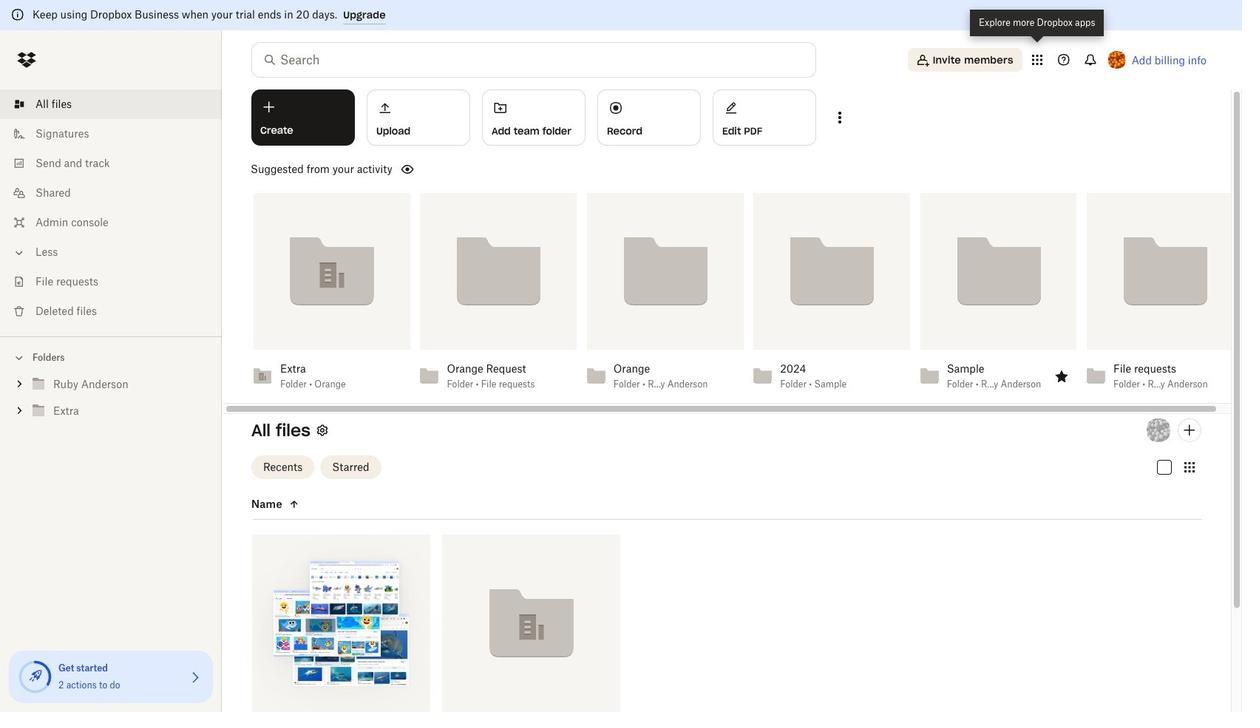 Task type: locate. For each thing, give the bounding box(es) containing it.
team member folder, ruby anderson row
[[252, 534, 430, 712]]

alert
[[0, 0, 1242, 30]]

list
[[0, 81, 222, 336]]

dropbox image
[[12, 45, 41, 75]]

list item
[[0, 89, 222, 119]]

group
[[0, 368, 222, 436]]

Search in folder "Dropbox" text field
[[280, 51, 785, 69]]

team shared folder, extra row
[[442, 534, 620, 712]]



Task type: describe. For each thing, give the bounding box(es) containing it.
add team members image
[[1181, 421, 1199, 439]]

ruby anderson image
[[1147, 418, 1171, 442]]

less image
[[12, 245, 27, 260]]

account menu image
[[1108, 51, 1126, 69]]

folder settings image
[[313, 421, 331, 439]]



Task type: vqa. For each thing, say whether or not it's contained in the screenshot.
2nd template stateless image from the bottom of the page
no



